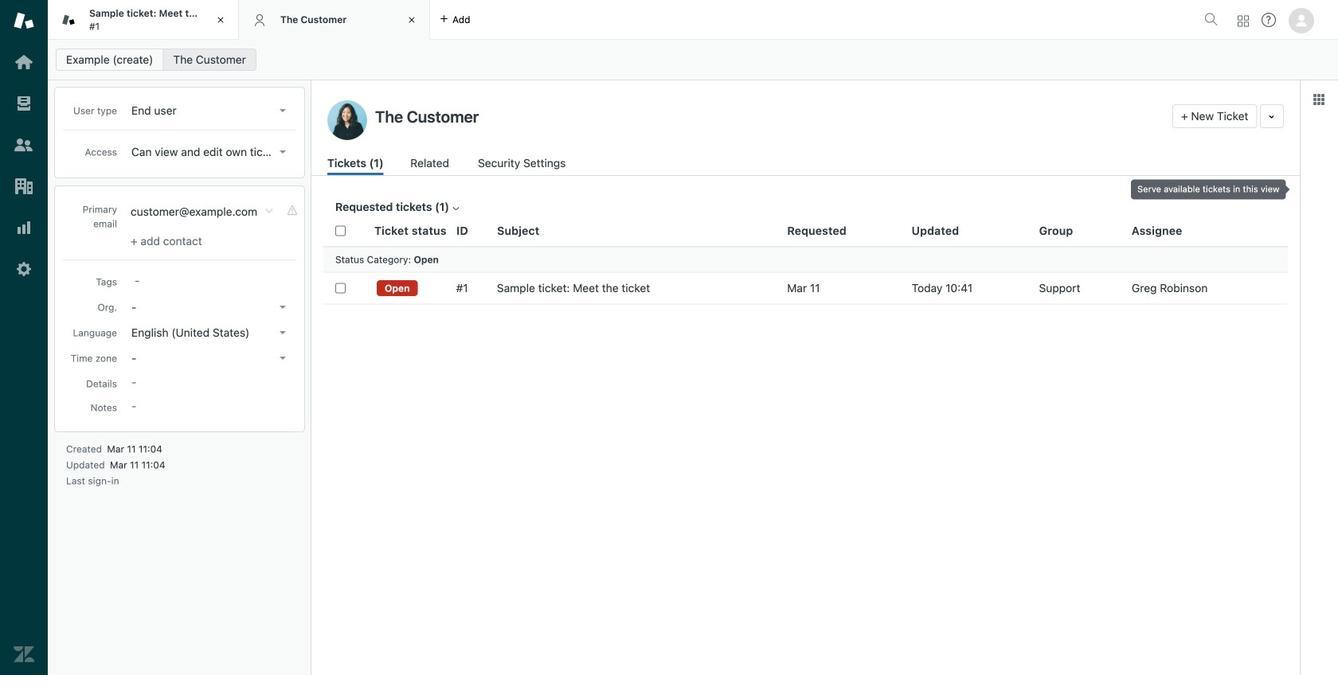 Task type: vqa. For each thing, say whether or not it's contained in the screenshot.
Remove image
no



Task type: describe. For each thing, give the bounding box(es) containing it.
main element
[[0, 0, 48, 675]]

tabs tab list
[[48, 0, 1198, 40]]

3 arrow down image from the top
[[280, 306, 286, 309]]

close image
[[404, 12, 420, 28]]

1 arrow down image from the top
[[280, 109, 286, 112]]

secondary element
[[48, 44, 1338, 76]]

get started image
[[14, 52, 34, 72]]

zendesk support image
[[14, 10, 34, 31]]

zendesk products image
[[1238, 16, 1249, 27]]

zendesk image
[[14, 644, 34, 665]]

1 tab from the left
[[48, 0, 239, 40]]

views image
[[14, 93, 34, 114]]

customers image
[[14, 135, 34, 155]]

2 arrow down image from the top
[[280, 151, 286, 154]]

get help image
[[1262, 13, 1276, 27]]



Task type: locate. For each thing, give the bounding box(es) containing it.
- field
[[128, 272, 292, 289]]

2 tab from the left
[[239, 0, 430, 40]]

organizations image
[[14, 176, 34, 197]]

close image
[[213, 12, 229, 28]]

None checkbox
[[335, 283, 346, 294]]

reporting image
[[14, 217, 34, 238]]

4 arrow down image from the top
[[280, 331, 286, 335]]

arrow down image
[[280, 109, 286, 112], [280, 151, 286, 154], [280, 306, 286, 309], [280, 331, 286, 335], [280, 357, 286, 360]]

admin image
[[14, 259, 34, 280]]

5 arrow down image from the top
[[280, 357, 286, 360]]

apps image
[[1313, 93, 1325, 106]]

Select All Tickets checkbox
[[335, 226, 346, 236]]

grid
[[311, 215, 1300, 675]]

None text field
[[370, 104, 1166, 128]]

tab
[[48, 0, 239, 40], [239, 0, 430, 40]]



